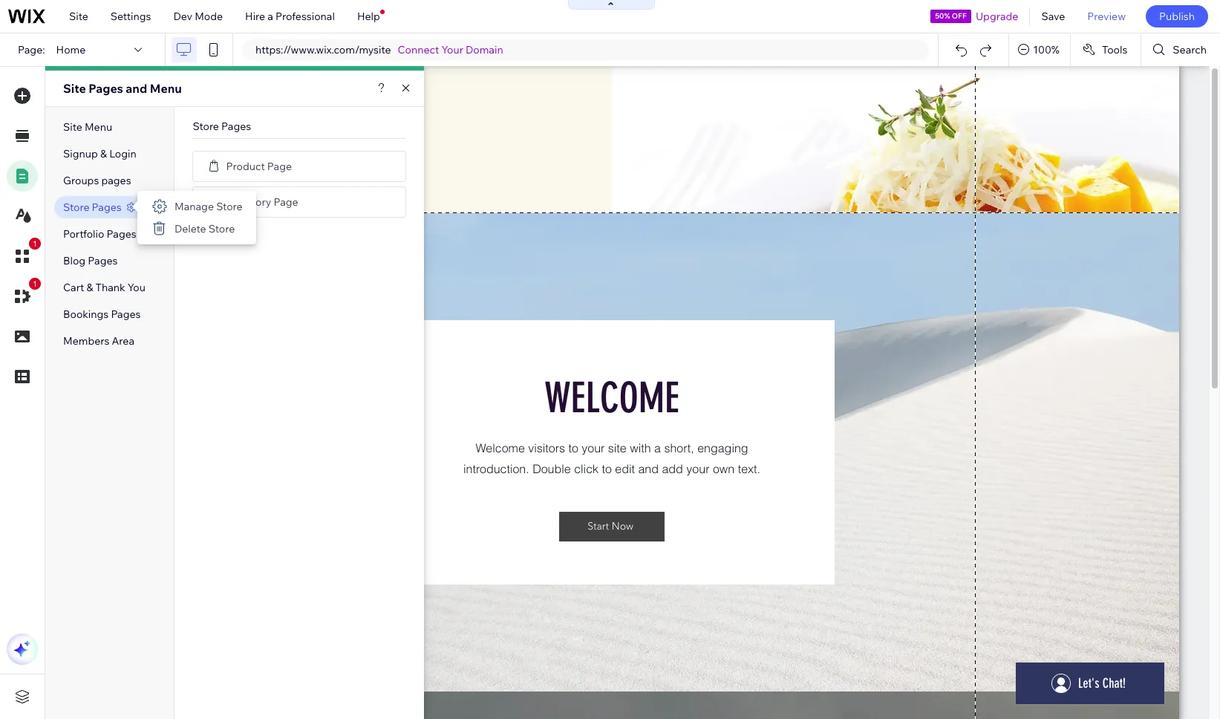 Task type: locate. For each thing, give the bounding box(es) containing it.
site
[[69, 10, 88, 23], [63, 81, 86, 96], [63, 120, 82, 134]]

site up home in the top of the page
[[69, 10, 88, 23]]

0 vertical spatial menu
[[150, 81, 182, 96]]

https://www.wix.com/mysite connect your domain
[[256, 43, 503, 56]]

pages right portfolio
[[107, 227, 136, 241]]

0 horizontal spatial menu
[[85, 120, 112, 134]]

home
[[56, 43, 86, 56]]

preview
[[1088, 10, 1126, 23]]

dev mode
[[173, 10, 223, 23]]

1 horizontal spatial &
[[100, 147, 107, 160]]

0 horizontal spatial &
[[86, 281, 93, 294]]

page right category
[[274, 195, 298, 208]]

0 vertical spatial page
[[267, 159, 292, 173]]

1 vertical spatial page
[[274, 195, 298, 208]]

& for cart
[[86, 281, 93, 294]]

members area
[[63, 334, 134, 348]]

page
[[267, 159, 292, 173], [274, 195, 298, 208]]

0 vertical spatial site
[[69, 10, 88, 23]]

1 horizontal spatial store pages
[[193, 120, 251, 133]]

and
[[126, 81, 147, 96]]

portfolio pages
[[63, 227, 136, 241]]

store pages
[[193, 120, 251, 133], [63, 201, 122, 214]]

&
[[100, 147, 107, 160], [86, 281, 93, 294]]

0 vertical spatial &
[[100, 147, 107, 160]]

& for signup
[[100, 147, 107, 160]]

1 horizontal spatial menu
[[150, 81, 182, 96]]

site pages and menu
[[63, 81, 182, 96]]

1 vertical spatial &
[[86, 281, 93, 294]]

menu right and
[[150, 81, 182, 96]]

& left login
[[100, 147, 107, 160]]

manage
[[175, 200, 214, 213]]

pages up cart & thank you
[[88, 254, 118, 267]]

2 vertical spatial site
[[63, 120, 82, 134]]

search
[[1173, 43, 1207, 56]]

professional
[[276, 10, 335, 23]]

100%
[[1033, 43, 1060, 56]]

& right cart
[[86, 281, 93, 294]]

save button
[[1031, 0, 1077, 33]]

site down home in the top of the page
[[63, 81, 86, 96]]

store
[[193, 120, 219, 133], [216, 200, 243, 213], [63, 201, 89, 214], [209, 222, 235, 235]]

signup & login
[[63, 147, 137, 160]]

manage store
[[175, 200, 243, 213]]

groups pages
[[63, 174, 131, 187]]

connect
[[398, 43, 439, 56]]

bookings
[[63, 308, 109, 321]]

store pages up "product"
[[193, 120, 251, 133]]

help
[[357, 10, 380, 23]]

cart
[[63, 281, 84, 294]]

hire
[[245, 10, 265, 23]]

menu up signup & login
[[85, 120, 112, 134]]

pages
[[89, 81, 123, 96], [221, 120, 251, 133], [92, 201, 122, 214], [107, 227, 136, 241], [88, 254, 118, 267], [111, 308, 141, 321]]

pages left and
[[89, 81, 123, 96]]

publish
[[1160, 10, 1195, 23]]

groups
[[63, 174, 99, 187]]

page for category page
[[274, 195, 298, 208]]

50% off
[[935, 11, 967, 21]]

area
[[112, 334, 134, 348]]

off
[[952, 11, 967, 21]]

you
[[128, 281, 146, 294]]

0 horizontal spatial store pages
[[63, 201, 122, 214]]

store pages down groups pages at the left top
[[63, 201, 122, 214]]

delete
[[175, 222, 206, 235]]

pages up "product"
[[221, 120, 251, 133]]

https://www.wix.com/mysite
[[256, 43, 391, 56]]

page right "product"
[[267, 159, 292, 173]]

1 vertical spatial site
[[63, 81, 86, 96]]

login
[[109, 147, 137, 160]]

menu
[[150, 81, 182, 96], [85, 120, 112, 134]]

site up signup
[[63, 120, 82, 134]]

settings
[[111, 10, 151, 23]]

product page
[[226, 159, 292, 173]]



Task type: vqa. For each thing, say whether or not it's contained in the screenshot.
Page
yes



Task type: describe. For each thing, give the bounding box(es) containing it.
site for site
[[69, 10, 88, 23]]

publish button
[[1146, 5, 1209, 27]]

category
[[226, 195, 271, 208]]

members
[[63, 334, 109, 348]]

portfolio
[[63, 227, 104, 241]]

category page
[[226, 195, 298, 208]]

site for site pages and menu
[[63, 81, 86, 96]]

pages up area
[[111, 308, 141, 321]]

pages
[[101, 174, 131, 187]]

search button
[[1142, 33, 1221, 66]]

preview button
[[1077, 0, 1137, 33]]

tools button
[[1071, 33, 1141, 66]]

1 vertical spatial menu
[[85, 120, 112, 134]]

upgrade
[[976, 10, 1019, 23]]

domain
[[466, 43, 503, 56]]

your
[[442, 43, 463, 56]]

blog pages
[[63, 254, 118, 267]]

100% button
[[1010, 33, 1070, 66]]

blog
[[63, 254, 86, 267]]

save
[[1042, 10, 1066, 23]]

delete store
[[175, 222, 235, 235]]

mode
[[195, 10, 223, 23]]

pages up portfolio pages
[[92, 201, 122, 214]]

hire a professional
[[245, 10, 335, 23]]

site for site menu
[[63, 120, 82, 134]]

cart & thank you
[[63, 281, 146, 294]]

1 vertical spatial store pages
[[63, 201, 122, 214]]

bookings pages
[[63, 308, 141, 321]]

product
[[226, 159, 265, 173]]

0 vertical spatial store pages
[[193, 120, 251, 133]]

tools
[[1102, 43, 1128, 56]]

a
[[268, 10, 273, 23]]

page for product page
[[267, 159, 292, 173]]

site menu
[[63, 120, 112, 134]]

signup
[[63, 147, 98, 160]]

50%
[[935, 11, 951, 21]]

dev
[[173, 10, 192, 23]]

thank
[[96, 281, 125, 294]]



